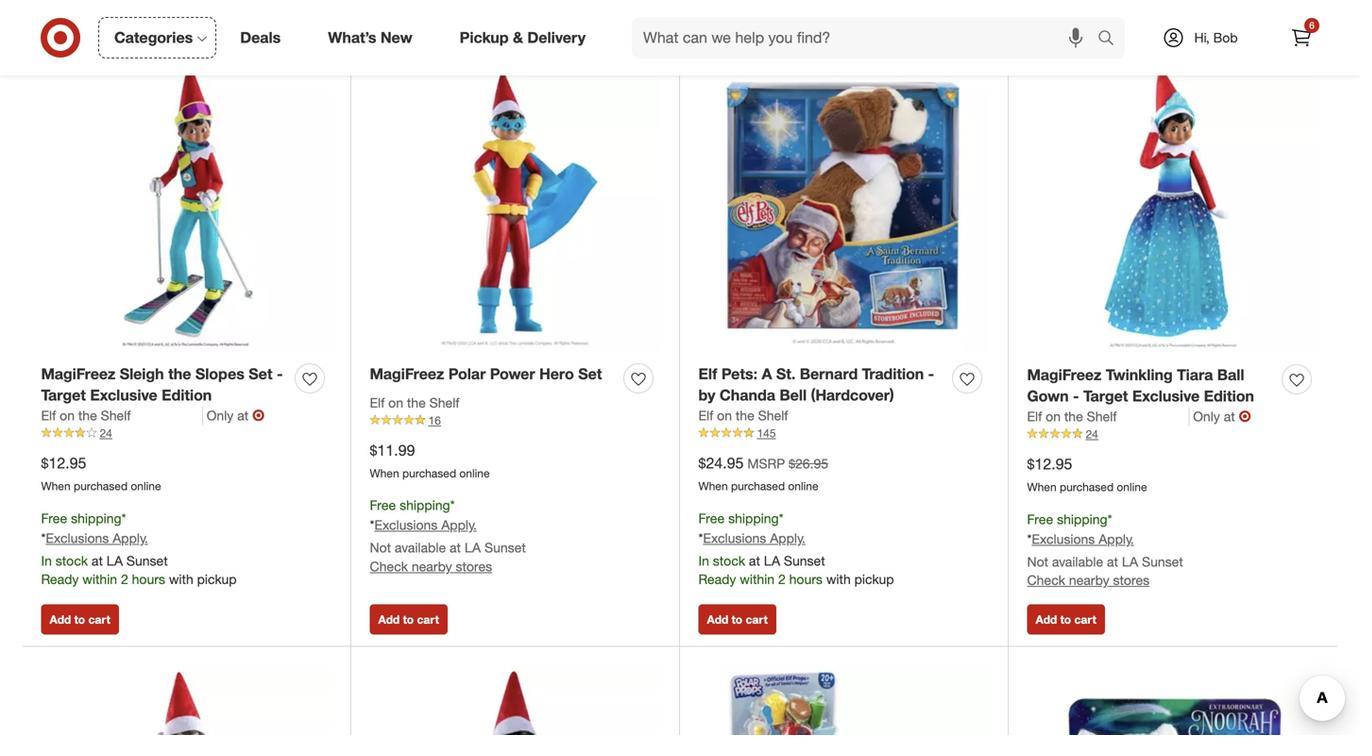 Task type: describe. For each thing, give the bounding box(es) containing it.
shipping for magifreez polar power hero set
[[400, 498, 450, 514]]

polar
[[448, 365, 486, 383]]

check nearby stores button for $11.99
[[370, 558, 492, 577]]

check for $12.95
[[1027, 573, 1066, 589]]

magifreez polar power hero set link
[[370, 364, 602, 385]]

elf for elf pets: a st. bernard tradition - by chanda bell (hardcover) link
[[699, 365, 718, 383]]

a
[[762, 365, 772, 383]]

exclusive for sleigh
[[90, 387, 157, 405]]

power
[[490, 365, 535, 383]]

at for magifreez twinkling tiara ball gown - target exclusive edition
[[1107, 554, 1119, 570]]

tiara
[[1177, 366, 1213, 384]]

add to cart button for magifreez twinkling tiara ball gown - target exclusive edition
[[1027, 605, 1105, 636]]

to for elf pets: a st. bernard tradition - by chanda bell (hardcover)
[[732, 613, 743, 628]]

in for $12.95
[[41, 553, 52, 569]]

only for slopes
[[207, 408, 234, 424]]

add for elf pets: a st. bernard tradition - by chanda bell (hardcover)
[[707, 613, 729, 628]]

purchased inside $24.95 msrp $26.95 when purchased online
[[731, 480, 785, 494]]

sunset for the
[[127, 553, 168, 569]]

sleigh
[[120, 365, 164, 383]]

shipping for magifreez twinkling tiara ball gown - target exclusive edition
[[1057, 511, 1108, 528]]

exclusions apply. link for magifreez sleigh the slopes set - target exclusive edition
[[46, 530, 148, 547]]

available for $11.99
[[395, 540, 446, 556]]

online for magifreez polar power hero set
[[460, 467, 490, 481]]

6
[[1310, 19, 1315, 31]]

$24.95
[[699, 455, 744, 473]]

add to cart button for magifreez polar power hero set
[[370, 605, 448, 636]]

hi,
[[1195, 29, 1210, 46]]

available for $12.95
[[1052, 554, 1104, 570]]

chanda
[[720, 387, 776, 405]]

la for sleigh
[[107, 553, 123, 569]]

apply. for sleigh
[[113, 530, 148, 547]]

stock for $24.95
[[713, 553, 745, 569]]

magifreez twinkling tiara ball gown - target exclusive edition link
[[1027, 365, 1275, 408]]

elf for the elf on the shelf link over 16
[[370, 395, 385, 411]]

add to cart for elf pets: a st. bernard tradition - by chanda bell (hardcover)
[[707, 613, 768, 628]]

free shipping * * exclusions apply. not available at la sunset check nearby stores for $11.99
[[370, 498, 526, 575]]

bernard
[[800, 365, 858, 383]]

the down chanda
[[736, 408, 755, 424]]

exclusions for magifreez sleigh the slopes set - target exclusive edition
[[46, 530, 109, 547]]

on for the elf on the shelf link under chanda
[[717, 408, 732, 424]]

24 for twinkling
[[1086, 428, 1099, 442]]

online inside $24.95 msrp $26.95 when purchased online
[[788, 480, 819, 494]]

twinkling
[[1106, 366, 1173, 384]]

cart for magifreez twinkling tiara ball gown - target exclusive edition
[[1075, 613, 1097, 628]]

bell
[[780, 387, 807, 405]]

edition for slopes
[[162, 387, 212, 405]]

16 link
[[370, 413, 661, 429]]

magifreez for magifreez polar power hero set
[[370, 365, 444, 383]]

at for elf pets: a st. bernard tradition - by chanda bell (hardcover)
[[749, 553, 760, 569]]

$24.95 msrp $26.95 when purchased online
[[699, 455, 829, 494]]

purchased for magifreez twinkling tiara ball gown - target exclusive edition
[[1060, 480, 1114, 495]]

hero
[[539, 365, 574, 383]]

exclusions apply. link for magifreez twinkling tiara ball gown - target exclusive edition
[[1032, 531, 1134, 548]]

when for magifreez sleigh the slopes set - target exclusive edition
[[41, 480, 71, 494]]

msrp
[[748, 456, 785, 473]]

free for elf pets: a st. bernard tradition - by chanda bell (hardcover)
[[699, 511, 725, 527]]

the up $11.99
[[407, 395, 426, 411]]

to for magifreez sleigh the slopes set - target exclusive edition
[[74, 613, 85, 628]]

hours for $24.95
[[789, 572, 823, 588]]

exclusions for magifreez twinkling tiara ball gown - target exclusive edition
[[1032, 531, 1095, 548]]

check nearby stores button for $12.95
[[1027, 572, 1150, 591]]

shipping for magifreez sleigh the slopes set - target exclusive edition
[[71, 511, 121, 527]]

target for sleigh
[[41, 387, 86, 405]]

exclusions for magifreez polar power hero set
[[375, 517, 438, 534]]

search button
[[1089, 17, 1135, 62]]

elf on the shelf down sleigh
[[41, 408, 131, 424]]

not for $12.95
[[1027, 554, 1049, 570]]

- for magifreez twinkling tiara ball gown - target exclusive edition
[[1073, 388, 1079, 406]]

cart for magifreez polar power hero set
[[417, 613, 439, 628]]

magifreez sleigh the slopes set - target exclusive edition
[[41, 365, 283, 405]]

pickup
[[460, 28, 509, 47]]

exclusive for twinkling
[[1133, 388, 1200, 406]]

the inside 'magifreez sleigh the slopes set - target exclusive edition'
[[168, 365, 191, 383]]

add for magifreez sleigh the slopes set - target exclusive edition
[[50, 613, 71, 628]]

$12.95 when purchased online for magifreez sleigh the slopes set - target exclusive edition
[[41, 455, 161, 494]]

apply. for polar
[[441, 517, 477, 534]]

to for magifreez polar power hero set
[[403, 613, 414, 628]]

by
[[699, 387, 716, 405]]

ready for $12.95
[[41, 572, 79, 588]]

ball
[[1218, 366, 1245, 384]]

shelf down magifreez twinkling tiara ball gown - target exclusive edition
[[1087, 409, 1117, 425]]

elf on the shelf down chanda
[[699, 408, 788, 424]]

the down 'magifreez sleigh the slopes set - target exclusive edition'
[[78, 408, 97, 424]]

purchased for magifreez sleigh the slopes set - target exclusive edition
[[74, 480, 128, 494]]

cart for magifreez sleigh the slopes set - target exclusive edition
[[88, 613, 110, 628]]

2 for $12.95
[[121, 572, 128, 588]]



Task type: locate. For each thing, give the bounding box(es) containing it.
pickup
[[197, 572, 237, 588], [855, 572, 894, 588]]

0 horizontal spatial within
[[82, 572, 117, 588]]

1 horizontal spatial check nearby stores button
[[1027, 572, 1150, 591]]

3 add to cart button from the left
[[699, 605, 776, 636]]

$12.95 when purchased online for magifreez twinkling tiara ball gown - target exclusive edition
[[1027, 456, 1147, 495]]

1 horizontal spatial in
[[699, 553, 709, 569]]

0 horizontal spatial free shipping * * exclusions apply. not available at la sunset check nearby stores
[[370, 498, 526, 575]]

with for $12.95
[[169, 572, 193, 588]]

magifreez polar power hero set image
[[370, 62, 661, 353], [370, 62, 661, 353]]

1 horizontal spatial only
[[1193, 409, 1220, 425]]

3 add from the left
[[707, 613, 729, 628]]

free shipping * * exclusions apply. not available at la sunset check nearby stores for $12.95
[[1027, 511, 1184, 589]]

exclusive down twinkling
[[1133, 388, 1200, 406]]

0 horizontal spatial stock
[[56, 553, 88, 569]]

available
[[395, 540, 446, 556], [1052, 554, 1104, 570]]

when for magifreez polar power hero set
[[370, 467, 399, 481]]

0 horizontal spatial target
[[41, 387, 86, 405]]

1 horizontal spatial stores
[[1113, 573, 1150, 589]]

stores for $12.95
[[1113, 573, 1150, 589]]

1 horizontal spatial free shipping * * exclusions apply. in stock at  la sunset ready within 2 hours with pickup
[[699, 511, 894, 588]]

1 pickup from the left
[[197, 572, 237, 588]]

$12.95
[[41, 455, 86, 473], [1027, 456, 1073, 474]]

delivery
[[528, 28, 586, 47]]

exclusions
[[375, 517, 438, 534], [46, 530, 109, 547], [703, 530, 766, 547], [1032, 531, 1095, 548]]

in for $24.95
[[699, 553, 709, 569]]

add to cart for magifreez sleigh the slopes set - target exclusive edition
[[50, 613, 110, 628]]

1 set from the left
[[249, 365, 273, 383]]

24 link for the
[[41, 426, 332, 442]]

edition for ball
[[1204, 388, 1254, 406]]

online for magifreez twinkling tiara ball gown - target exclusive edition
[[1117, 480, 1147, 495]]

0 horizontal spatial with
[[169, 572, 193, 588]]

2 add from the left
[[378, 613, 400, 628]]

bob
[[1214, 29, 1238, 46]]

pickup & delivery
[[460, 28, 586, 47]]

only at ¬
[[207, 407, 265, 425], [1193, 408, 1251, 426]]

1 horizontal spatial set
[[578, 365, 602, 383]]

2 set from the left
[[578, 365, 602, 383]]

to
[[74, 613, 85, 628], [403, 613, 414, 628], [732, 613, 743, 628], [1061, 613, 1071, 628]]

elf on the shelf down gown
[[1027, 409, 1117, 425]]

purchased inside $11.99 when purchased online
[[402, 467, 456, 481]]

1 add from the left
[[50, 613, 71, 628]]

free shipping * * exclusions apply. not available at la sunset check nearby stores
[[370, 498, 526, 575], [1027, 511, 1184, 589]]

2 in from the left
[[699, 553, 709, 569]]

24
[[100, 427, 112, 441], [1086, 428, 1099, 442]]

add to cart for magifreez polar power hero set
[[378, 613, 439, 628]]

0 horizontal spatial hours
[[132, 572, 165, 588]]

0 horizontal spatial ¬
[[252, 407, 265, 425]]

3 to from the left
[[732, 613, 743, 628]]

- for magifreez sleigh the slopes set - target exclusive edition
[[277, 365, 283, 383]]

1 horizontal spatial $12.95 when purchased online
[[1027, 456, 1147, 495]]

set right slopes
[[249, 365, 273, 383]]

0 horizontal spatial only at ¬
[[207, 407, 265, 425]]

with
[[169, 572, 193, 588], [826, 572, 851, 588]]

2 cart from the left
[[417, 613, 439, 628]]

0 horizontal spatial 2
[[121, 572, 128, 588]]

$12.95 when purchased online
[[41, 455, 161, 494], [1027, 456, 1147, 495]]

edition inside magifreez twinkling tiara ball gown - target exclusive edition
[[1204, 388, 1254, 406]]

the
[[168, 365, 191, 383], [407, 395, 426, 411], [78, 408, 97, 424], [736, 408, 755, 424], [1065, 409, 1083, 425]]

within for $12.95
[[82, 572, 117, 588]]

tradition
[[862, 365, 924, 383]]

to for magifreez twinkling tiara ball gown - target exclusive edition
[[1061, 613, 1071, 628]]

hi, bob
[[1195, 29, 1238, 46]]

1 horizontal spatial with
[[826, 572, 851, 588]]

4 cart from the left
[[1075, 613, 1097, 628]]

2 with from the left
[[826, 572, 851, 588]]

magifreez for magifreez sleigh the slopes set - target exclusive edition
[[41, 365, 116, 383]]

0 horizontal spatial -
[[277, 365, 283, 383]]

when inside $24.95 msrp $26.95 when purchased online
[[699, 480, 728, 494]]

What can we help you find? suggestions appear below search field
[[632, 17, 1102, 59]]

- inside magifreez twinkling tiara ball gown - target exclusive edition
[[1073, 388, 1079, 406]]

$26.95
[[789, 456, 829, 473]]

only down tiara
[[1193, 409, 1220, 425]]

1 cart from the left
[[88, 613, 110, 628]]

free for magifreez twinkling tiara ball gown - target exclusive edition
[[1027, 511, 1054, 528]]

1 horizontal spatial edition
[[1204, 388, 1254, 406]]

check
[[370, 559, 408, 575], [1027, 573, 1066, 589]]

search
[[1089, 30, 1135, 49]]

$11.99
[[370, 442, 415, 460]]

set inside 'magifreez sleigh the slopes set - target exclusive edition'
[[249, 365, 273, 383]]

set
[[249, 365, 273, 383], [578, 365, 602, 383]]

la
[[465, 540, 481, 556], [107, 553, 123, 569], [764, 553, 780, 569], [1122, 554, 1139, 570]]

when for magifreez twinkling tiara ball gown - target exclusive edition
[[1027, 480, 1057, 495]]

when inside $11.99 when purchased online
[[370, 467, 399, 481]]

1 horizontal spatial available
[[1052, 554, 1104, 570]]

0 horizontal spatial 24
[[100, 427, 112, 441]]

deals link
[[224, 17, 304, 59]]

0 horizontal spatial $12.95 when purchased online
[[41, 455, 161, 494]]

exclusions apply. link for elf pets: a st. bernard tradition - by chanda bell (hardcover)
[[703, 530, 806, 547]]

hours
[[132, 572, 165, 588], [789, 572, 823, 588]]

shelf up 16
[[430, 395, 460, 411]]

1 within from the left
[[82, 572, 117, 588]]

0 horizontal spatial nearby
[[412, 559, 452, 575]]

at
[[237, 408, 249, 424], [1224, 409, 1235, 425], [450, 540, 461, 556], [92, 553, 103, 569], [749, 553, 760, 569], [1107, 554, 1119, 570]]

0 horizontal spatial exclusive
[[90, 387, 157, 405]]

(hardcover)
[[811, 387, 894, 405]]

4 add to cart from the left
[[1036, 613, 1097, 628]]

free shipping * * exclusions apply. in stock at  la sunset ready within 2 hours with pickup for $24.95
[[699, 511, 894, 588]]

add to cart button
[[41, 605, 119, 636], [370, 605, 448, 636], [699, 605, 776, 636], [1027, 605, 1105, 636]]

1 horizontal spatial exclusive
[[1133, 388, 1200, 406]]

elf on the shelf link up 16
[[370, 394, 460, 413]]

apply.
[[441, 517, 477, 534], [113, 530, 148, 547], [770, 530, 806, 547], [1099, 531, 1134, 548]]

elf inside 'elf pets: a st. bernard tradition - by chanda bell (hardcover)'
[[699, 365, 718, 383]]

2 to from the left
[[403, 613, 414, 628]]

1 horizontal spatial target
[[1084, 388, 1128, 406]]

cart
[[88, 613, 110, 628], [417, 613, 439, 628], [746, 613, 768, 628], [1075, 613, 1097, 628]]

target inside magifreez twinkling tiara ball gown - target exclusive edition
[[1084, 388, 1128, 406]]

1 horizontal spatial pickup
[[855, 572, 894, 588]]

elf on the shelf link down chanda
[[699, 407, 788, 426]]

2 free shipping * * exclusions apply. in stock at  la sunset ready within 2 hours with pickup from the left
[[699, 511, 894, 588]]

not for $11.99
[[370, 540, 391, 556]]

ready for $24.95
[[699, 572, 736, 588]]

nearby
[[412, 559, 452, 575], [1069, 573, 1110, 589]]

pickup for $12.95
[[197, 572, 237, 588]]

1 horizontal spatial magifreez
[[370, 365, 444, 383]]

exclusive inside magifreez twinkling tiara ball gown - target exclusive edition
[[1133, 388, 1200, 406]]

categories
[[114, 28, 193, 47]]

4 add to cart button from the left
[[1027, 605, 1105, 636]]

shelf down sleigh
[[101, 408, 131, 424]]

elf for the elf on the shelf link underneath magifreez twinkling tiara ball gown - target exclusive edition
[[1027, 409, 1042, 425]]

2 stock from the left
[[713, 553, 745, 569]]

1 hours from the left
[[132, 572, 165, 588]]

2 within from the left
[[740, 572, 775, 588]]

24 link
[[41, 426, 332, 442], [1027, 427, 1319, 443]]

1 add to cart button from the left
[[41, 605, 119, 636]]

st.
[[776, 365, 796, 383]]

stock
[[56, 553, 88, 569], [713, 553, 745, 569]]

24 down 'magifreez sleigh the slopes set - target exclusive edition'
[[100, 427, 112, 441]]

0 horizontal spatial check
[[370, 559, 408, 575]]

2 ready from the left
[[699, 572, 736, 588]]

pickup & delivery link
[[444, 17, 609, 59]]

2 add to cart button from the left
[[370, 605, 448, 636]]

the down gown
[[1065, 409, 1083, 425]]

3 add to cart from the left
[[707, 613, 768, 628]]

deals
[[240, 28, 281, 47]]

0 horizontal spatial magifreez
[[41, 365, 116, 383]]

apply. for pets:
[[770, 530, 806, 547]]

1 horizontal spatial within
[[740, 572, 775, 588]]

magifreez inside magifreez twinkling tiara ball gown - target exclusive edition
[[1027, 366, 1102, 384]]

1 horizontal spatial ¬
[[1239, 408, 1251, 426]]

24 link down magifreez sleigh the slopes set - target exclusive edition link
[[41, 426, 332, 442]]

claus couture collection santa squad pjs - target exclusive edition image
[[41, 666, 332, 736], [41, 666, 332, 736]]

1 in from the left
[[41, 553, 52, 569]]

4 add from the left
[[1036, 613, 1057, 628]]

0 horizontal spatial 24 link
[[41, 426, 332, 442]]

set for slopes
[[249, 365, 273, 383]]

edition inside 'magifreez sleigh the slopes set - target exclusive edition'
[[162, 387, 212, 405]]

2 pickup from the left
[[855, 572, 894, 588]]

0 horizontal spatial in
[[41, 553, 52, 569]]

- right tradition
[[928, 365, 934, 383]]

the right sleigh
[[168, 365, 191, 383]]

gown
[[1027, 388, 1069, 406]]

24 for sleigh
[[100, 427, 112, 441]]

1 horizontal spatial ready
[[699, 572, 736, 588]]

stores for $11.99
[[456, 559, 492, 575]]

add to cart button for magifreez sleigh the slopes set - target exclusive edition
[[41, 605, 119, 636]]

exclusive inside 'magifreez sleigh the slopes set - target exclusive edition'
[[90, 387, 157, 405]]

add to cart for magifreez twinkling tiara ball gown - target exclusive edition
[[1036, 613, 1097, 628]]

claus couture elf care hero - target exclusive edition image
[[370, 666, 661, 736], [370, 666, 661, 736]]

magifreez inside 'magifreez sleigh the slopes set - target exclusive edition'
[[41, 365, 116, 383]]

1 horizontal spatial nearby
[[1069, 573, 1110, 589]]

shipping for elf pets: a st. bernard tradition - by chanda bell (hardcover)
[[729, 511, 779, 527]]

1 horizontal spatial $12.95
[[1027, 456, 1073, 474]]

0 horizontal spatial only
[[207, 408, 234, 424]]

ready
[[41, 572, 79, 588], [699, 572, 736, 588]]

¬
[[252, 407, 265, 425], [1239, 408, 1251, 426]]

24 link for tiara
[[1027, 427, 1319, 443]]

elf pets: a st. bernard tradition - by chanda bell (hardcover) image
[[699, 62, 990, 353], [699, 62, 990, 353]]

2 add to cart from the left
[[378, 613, 439, 628]]

set right hero
[[578, 365, 602, 383]]

0 horizontal spatial edition
[[162, 387, 212, 405]]

2 hours from the left
[[789, 572, 823, 588]]

$12.95 for magifreez twinkling tiara ball gown - target exclusive edition
[[1027, 456, 1073, 474]]

1 horizontal spatial check
[[1027, 573, 1066, 589]]

- inside 'elf pets: a st. bernard tradition - by chanda bell (hardcover)'
[[928, 365, 934, 383]]

purchased for magifreez polar power hero set
[[402, 467, 456, 481]]

magifreez polar power hero set
[[370, 365, 602, 383]]

1 horizontal spatial not
[[1027, 554, 1049, 570]]

on for the elf on the shelf link over 16
[[388, 395, 403, 411]]

6 link
[[1281, 17, 1323, 59]]

exclusions apply. link for magifreez polar power hero set
[[375, 517, 477, 534]]

0 horizontal spatial stores
[[456, 559, 492, 575]]

elf
[[699, 365, 718, 383], [370, 395, 385, 411], [41, 408, 56, 424], [699, 408, 714, 424], [1027, 409, 1042, 425]]

hours for $12.95
[[132, 572, 165, 588]]

purchased
[[402, 467, 456, 481], [74, 480, 128, 494], [731, 480, 785, 494], [1060, 480, 1114, 495]]

- right slopes
[[277, 365, 283, 383]]

slopes
[[195, 365, 245, 383]]

1 horizontal spatial 2
[[778, 572, 786, 588]]

sunset
[[485, 540, 526, 556], [127, 553, 168, 569], [784, 553, 825, 569], [1142, 554, 1184, 570]]

only down slopes
[[207, 408, 234, 424]]

magifreez twinkling tiara ball gown - target exclusive edition image
[[1027, 62, 1319, 354], [1027, 62, 1319, 354]]

only for ball
[[1193, 409, 1220, 425]]

1 2 from the left
[[121, 572, 128, 588]]

categories link
[[98, 17, 217, 59]]

$11.99 when purchased online
[[370, 442, 490, 481]]

not
[[370, 540, 391, 556], [1027, 554, 1049, 570]]

0 horizontal spatial free shipping * * exclusions apply. in stock at  la sunset ready within 2 hours with pickup
[[41, 511, 237, 588]]

145 link
[[699, 426, 990, 442]]

sponsored
[[1282, 13, 1338, 27]]

24 down magifreez twinkling tiara ball gown - target exclusive edition
[[1086, 428, 1099, 442]]

4 to from the left
[[1061, 613, 1071, 628]]

magifreez up gown
[[1027, 366, 1102, 384]]

0 horizontal spatial pickup
[[197, 572, 237, 588]]

magifreez left sleigh
[[41, 365, 116, 383]]

elf on the shelf link
[[370, 394, 460, 413], [41, 407, 203, 426], [699, 407, 788, 426], [1027, 408, 1190, 427]]

nearby for $12.95
[[1069, 573, 1110, 589]]

1 ready from the left
[[41, 572, 79, 588]]

check nearby stores button
[[370, 558, 492, 577], [1027, 572, 1150, 591]]

1 free shipping * * exclusions apply. in stock at  la sunset ready within 2 hours with pickup from the left
[[41, 511, 237, 588]]

stores
[[456, 559, 492, 575], [1113, 573, 1150, 589]]

16
[[428, 414, 441, 428]]

on for the elf on the shelf link underneath magifreez twinkling tiara ball gown - target exclusive edition
[[1046, 409, 1061, 425]]

-
[[277, 365, 283, 383], [928, 365, 934, 383], [1073, 388, 1079, 406]]

1 horizontal spatial 24 link
[[1027, 427, 1319, 443]]

1 horizontal spatial stock
[[713, 553, 745, 569]]

only at ¬ down slopes
[[207, 407, 265, 425]]

shipping
[[400, 498, 450, 514], [71, 511, 121, 527], [729, 511, 779, 527], [1057, 511, 1108, 528]]

what's new link
[[312, 17, 436, 59]]

new
[[381, 28, 413, 47]]

0 horizontal spatial $12.95
[[41, 455, 86, 473]]

*
[[450, 498, 455, 514], [121, 511, 126, 527], [779, 511, 784, 527], [1108, 511, 1112, 528], [370, 517, 375, 534], [41, 530, 46, 547], [699, 530, 703, 547], [1027, 531, 1032, 548]]

online
[[460, 467, 490, 481], [131, 480, 161, 494], [788, 480, 819, 494], [1117, 480, 1147, 495]]

free
[[370, 498, 396, 514], [41, 511, 67, 527], [699, 511, 725, 527], [1027, 511, 1054, 528]]

add for magifreez polar power hero set
[[378, 613, 400, 628]]

in
[[41, 553, 52, 569], [699, 553, 709, 569]]

within for $24.95
[[740, 572, 775, 588]]

1 horizontal spatial hours
[[789, 572, 823, 588]]

1 horizontal spatial 24
[[1086, 428, 1099, 442]]

elf on the shelf link down magifreez twinkling tiara ball gown - target exclusive edition
[[1027, 408, 1190, 427]]

pets:
[[722, 365, 758, 383]]

elf on the shelf
[[370, 395, 460, 411], [41, 408, 131, 424], [699, 408, 788, 424], [1027, 409, 1117, 425]]

with for $24.95
[[826, 572, 851, 588]]

magifreez twinkling tiara ball gown - target exclusive edition
[[1027, 366, 1254, 406]]

¬ for magifreez twinkling tiara ball gown - target exclusive edition
[[1239, 408, 1251, 426]]

only at ¬ for slopes
[[207, 407, 265, 425]]

0 horizontal spatial set
[[249, 365, 273, 383]]

sunset for tiara
[[1142, 554, 1184, 570]]

elf pets: a st. bernard tradition - by chanda bell (hardcover) link
[[699, 364, 945, 407]]

0 horizontal spatial not
[[370, 540, 391, 556]]

add for magifreez twinkling tiara ball gown - target exclusive edition
[[1036, 613, 1057, 628]]

magifreez
[[41, 365, 116, 383], [370, 365, 444, 383], [1027, 366, 1102, 384]]

1 stock from the left
[[56, 553, 88, 569]]

1 horizontal spatial only at ¬
[[1193, 408, 1251, 426]]

set for hero
[[578, 365, 602, 383]]

on
[[388, 395, 403, 411], [60, 408, 75, 424], [717, 408, 732, 424], [1046, 409, 1061, 425]]

within
[[82, 572, 117, 588], [740, 572, 775, 588]]

magifreez sleigh the slopes set - target exclusive edition link
[[41, 364, 288, 407]]

exclusions apply. link
[[375, 517, 477, 534], [46, 530, 148, 547], [703, 530, 806, 547], [1032, 531, 1134, 548]]

target inside 'magifreez sleigh the slopes set - target exclusive edition'
[[41, 387, 86, 405]]

elf on the shelf up 16
[[370, 395, 460, 411]]

target
[[41, 387, 86, 405], [1084, 388, 1128, 406]]

exclusive down sleigh
[[90, 387, 157, 405]]

145
[[757, 427, 776, 441]]

noorah plush image
[[1027, 666, 1319, 736], [1027, 666, 1319, 736]]

edition down slopes
[[162, 387, 212, 405]]

2 horizontal spatial -
[[1073, 388, 1079, 406]]

1 add to cart from the left
[[50, 613, 110, 628]]

polar props image
[[699, 666, 990, 736], [699, 666, 990, 736]]

apply. for twinkling
[[1099, 531, 1134, 548]]

- inside 'magifreez sleigh the slopes set - target exclusive edition'
[[277, 365, 283, 383]]

free for magifreez sleigh the slopes set - target exclusive edition
[[41, 511, 67, 527]]

0 horizontal spatial check nearby stores button
[[370, 558, 492, 577]]

add
[[50, 613, 71, 628], [378, 613, 400, 628], [707, 613, 729, 628], [1036, 613, 1057, 628]]

&
[[513, 28, 523, 47]]

0 horizontal spatial available
[[395, 540, 446, 556]]

when
[[370, 467, 399, 481], [41, 480, 71, 494], [699, 480, 728, 494], [1027, 480, 1057, 495]]

free shipping * * exclusions apply. in stock at  la sunset ready within 2 hours with pickup for $12.95
[[41, 511, 237, 588]]

stock for $12.95
[[56, 553, 88, 569]]

1 to from the left
[[74, 613, 85, 628]]

- right gown
[[1073, 388, 1079, 406]]

2 for $24.95
[[778, 572, 786, 588]]

3 cart from the left
[[746, 613, 768, 628]]

edition
[[162, 387, 212, 405], [1204, 388, 1254, 406]]

only at ¬ for ball
[[1193, 408, 1251, 426]]

24 link down the magifreez twinkling tiara ball gown - target exclusive edition link
[[1027, 427, 1319, 443]]

sunset for a
[[784, 553, 825, 569]]

at for magifreez sleigh the slopes set - target exclusive edition
[[92, 553, 103, 569]]

magifreez for magifreez twinkling tiara ball gown - target exclusive edition
[[1027, 366, 1102, 384]]

magifreez up 16
[[370, 365, 444, 383]]

exclusive
[[90, 387, 157, 405], [1133, 388, 1200, 406]]

magifreez sleigh the slopes set - target exclusive edition image
[[41, 62, 332, 353], [41, 62, 332, 353]]

online inside $11.99 when purchased online
[[460, 467, 490, 481]]

0 horizontal spatial ready
[[41, 572, 79, 588]]

sunset for power
[[485, 540, 526, 556]]

only at ¬ down ball
[[1193, 408, 1251, 426]]

elf on the shelf link down sleigh
[[41, 407, 203, 426]]

add to cart button for elf pets: a st. bernard tradition - by chanda bell (hardcover)
[[699, 605, 776, 636]]

2 horizontal spatial magifreez
[[1027, 366, 1102, 384]]

1 horizontal spatial -
[[928, 365, 934, 383]]

edition down ball
[[1204, 388, 1254, 406]]

elf pets: a st. bernard tradition - by chanda bell (hardcover)
[[699, 365, 934, 405]]

exclusions for elf pets: a st. bernard tradition - by chanda bell (hardcover)
[[703, 530, 766, 547]]

1 with from the left
[[169, 572, 193, 588]]

what's
[[328, 28, 376, 47]]

what's new
[[328, 28, 413, 47]]

shelf up 145
[[758, 408, 788, 424]]

1 horizontal spatial free shipping * * exclusions apply. not available at la sunset check nearby stores
[[1027, 511, 1184, 589]]

at for magifreez polar power hero set
[[450, 540, 461, 556]]

free for magifreez polar power hero set
[[370, 498, 396, 514]]

2 2 from the left
[[778, 572, 786, 588]]

elf for the elf on the shelf link under chanda
[[699, 408, 714, 424]]

target for twinkling
[[1084, 388, 1128, 406]]

cart for elf pets: a st. bernard tradition - by chanda bell (hardcover)
[[746, 613, 768, 628]]

¬ for magifreez sleigh the slopes set - target exclusive edition
[[252, 407, 265, 425]]



Task type: vqa. For each thing, say whether or not it's contained in the screenshot.
Set related to Hero
yes



